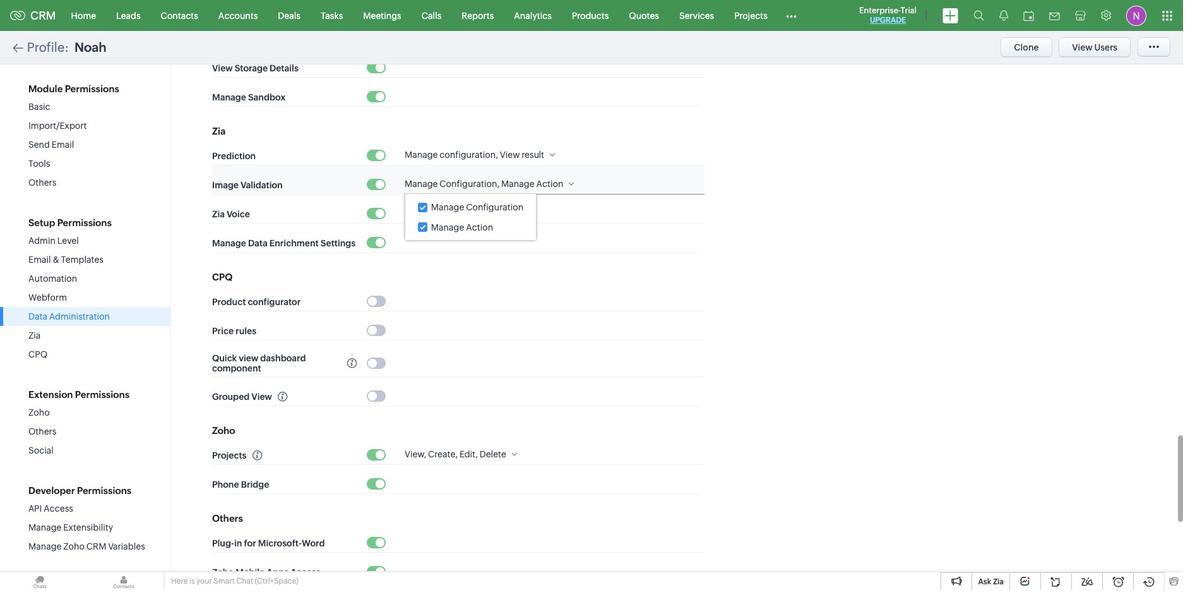 Task type: describe. For each thing, give the bounding box(es) containing it.
analytics
[[514, 10, 552, 21]]

zia up prediction
[[212, 126, 226, 136]]

in
[[234, 538, 242, 548]]

enterprise-trial upgrade
[[860, 6, 917, 25]]

1 vertical spatial email
[[28, 255, 51, 265]]

permissions for setup permissions
[[57, 217, 112, 228]]

manage data enrichment settings
[[212, 238, 356, 248]]

home link
[[61, 0, 106, 31]]

view users button
[[1060, 37, 1132, 57]]

basic
[[28, 102, 50, 112]]

delete
[[480, 449, 507, 459]]

view, create, edit, delete
[[405, 449, 507, 459]]

zia voice
[[212, 209, 250, 219]]

admin level
[[28, 236, 79, 246]]

manage for manage sandbox
[[212, 92, 246, 102]]

grouped view
[[212, 391, 272, 402]]

extension
[[28, 389, 73, 400]]

home
[[71, 10, 96, 21]]

Other Modules field
[[778, 5, 805, 26]]

manage configuration, manage action
[[405, 179, 564, 189]]

manage zoho crm variables
[[28, 541, 145, 552]]

mails element
[[1042, 1, 1068, 30]]

extensibility
[[63, 522, 113, 533]]

microsoft-
[[258, 538, 302, 548]]

quotes link
[[619, 0, 670, 31]]

&
[[53, 255, 59, 265]]

view,
[[405, 449, 427, 459]]

manage for manage extensibility
[[28, 522, 62, 533]]

api
[[28, 504, 42, 514]]

variables
[[108, 541, 145, 552]]

leads
[[116, 10, 141, 21]]

profile image
[[1127, 5, 1147, 26]]

trial
[[901, 6, 917, 15]]

sandbox
[[248, 92, 286, 102]]

admin
[[28, 236, 56, 246]]

api access
[[28, 504, 73, 514]]

view inside button
[[1073, 42, 1093, 52]]

zia right ask
[[994, 577, 1004, 586]]

configurator
[[248, 297, 301, 307]]

validation
[[241, 180, 283, 190]]

clone
[[1015, 42, 1040, 52]]

analytics link
[[504, 0, 562, 31]]

storage
[[235, 63, 268, 73]]

view right grouped at bottom
[[252, 391, 272, 402]]

quick
[[212, 353, 237, 363]]

1 horizontal spatial cpq
[[212, 272, 233, 282]]

meetings link
[[353, 0, 412, 31]]

extension permissions
[[28, 389, 130, 400]]

projects inside projects link
[[735, 10, 768, 21]]

email & templates
[[28, 255, 104, 265]]

tools
[[28, 159, 50, 169]]

create menu image
[[943, 8, 959, 23]]

send email
[[28, 140, 74, 150]]

configuration
[[466, 202, 524, 212]]

settings
[[321, 238, 356, 248]]

image validation
[[212, 180, 283, 190]]

configuration,
[[440, 179, 500, 189]]

quotes
[[629, 10, 660, 21]]

products link
[[562, 0, 619, 31]]

product configurator
[[212, 297, 301, 307]]

calendar image
[[1024, 10, 1035, 21]]

enterprise-
[[860, 6, 901, 15]]

manage extensibility
[[28, 522, 113, 533]]

signals element
[[992, 0, 1016, 31]]

administration
[[49, 311, 110, 322]]

view
[[239, 353, 259, 363]]

prediction
[[212, 151, 256, 161]]

developer
[[28, 485, 75, 496]]

search image
[[974, 10, 985, 21]]

signals image
[[1000, 10, 1009, 21]]

:
[[65, 40, 69, 54]]

accounts
[[218, 10, 258, 21]]

developer permissions
[[28, 485, 132, 496]]

manage for manage action
[[431, 222, 465, 232]]

chat
[[237, 577, 253, 586]]

module
[[28, 83, 63, 94]]

profile element
[[1119, 0, 1155, 31]]

zia left voice on the top of the page
[[212, 209, 225, 219]]

0 horizontal spatial data
[[28, 311, 47, 322]]

setup permissions
[[28, 217, 112, 228]]

0 vertical spatial crm
[[30, 9, 56, 22]]

component
[[212, 363, 261, 373]]

profile
[[27, 40, 65, 54]]

manage for manage configuration
[[431, 202, 465, 212]]

view left result
[[500, 150, 520, 160]]

projects link
[[725, 0, 778, 31]]

upgrade
[[871, 16, 907, 25]]

setup
[[28, 217, 55, 228]]

0 horizontal spatial projects
[[212, 450, 247, 460]]

manage for manage zoho crm variables
[[28, 541, 62, 552]]

0 vertical spatial others
[[28, 178, 56, 188]]

send
[[28, 140, 50, 150]]



Task type: locate. For each thing, give the bounding box(es) containing it.
permissions for extension permissions
[[75, 389, 130, 400]]

manage configuration, view result
[[405, 150, 545, 160]]

zoho down grouped at bottom
[[212, 425, 235, 436]]

apps
[[267, 567, 289, 577]]

product
[[212, 297, 246, 307]]

permissions
[[65, 83, 119, 94], [57, 217, 112, 228], [75, 389, 130, 400], [77, 485, 132, 496]]

crm
[[30, 9, 56, 22], [86, 541, 106, 552]]

social
[[28, 445, 54, 455]]

calls link
[[412, 0, 452, 31]]

result
[[522, 150, 545, 160]]

others up social
[[28, 426, 56, 437]]

0 vertical spatial cpq
[[212, 272, 233, 282]]

dashboard
[[260, 353, 306, 363]]

1 vertical spatial action
[[466, 222, 494, 232]]

action down manage configuration
[[466, 222, 494, 232]]

automation
[[28, 274, 77, 284]]

email down import/export
[[52, 140, 74, 150]]

1 horizontal spatial access
[[291, 567, 321, 577]]

cpq up extension
[[28, 349, 47, 359]]

access down developer
[[44, 504, 73, 514]]

meetings
[[363, 10, 402, 21]]

noah
[[75, 40, 107, 54]]

here
[[171, 577, 188, 586]]

module permissions
[[28, 83, 119, 94]]

plug-
[[212, 538, 234, 548]]

configuration,
[[440, 150, 498, 160]]

search element
[[967, 0, 992, 31]]

accounts link
[[208, 0, 268, 31]]

projects up the phone
[[212, 450, 247, 460]]

1 horizontal spatial action
[[537, 179, 564, 189]]

0 vertical spatial access
[[44, 504, 73, 514]]

others up plug- at the bottom of the page
[[212, 513, 243, 524]]

quick view dashboard component
[[212, 353, 306, 373]]

create menu element
[[936, 0, 967, 31]]

cpq up product
[[212, 272, 233, 282]]

mobile
[[236, 567, 265, 577]]

action down result
[[537, 179, 564, 189]]

crm link
[[10, 9, 56, 22]]

enrichment
[[270, 238, 319, 248]]

1 vertical spatial access
[[291, 567, 321, 577]]

(ctrl+space)
[[255, 577, 299, 586]]

level
[[57, 236, 79, 246]]

mails image
[[1050, 12, 1061, 20]]

0 horizontal spatial action
[[466, 222, 494, 232]]

2 vertical spatial others
[[212, 513, 243, 524]]

reports link
[[452, 0, 504, 31]]

permissions for module permissions
[[65, 83, 119, 94]]

zoho
[[28, 407, 50, 418], [212, 425, 235, 436], [63, 541, 85, 552], [212, 567, 234, 577]]

ask
[[979, 577, 992, 586]]

zoho down manage extensibility
[[63, 541, 85, 552]]

price rules
[[212, 326, 257, 336]]

zoho down extension
[[28, 407, 50, 418]]

data down voice on the top of the page
[[248, 238, 268, 248]]

manage for manage configuration, manage action
[[405, 179, 438, 189]]

view
[[1073, 42, 1093, 52], [212, 63, 233, 73], [500, 150, 520, 160], [252, 391, 272, 402]]

manage configuration
[[431, 202, 524, 212]]

0 horizontal spatial cpq
[[28, 349, 47, 359]]

0 horizontal spatial access
[[44, 504, 73, 514]]

price
[[212, 326, 234, 336]]

edit,
[[460, 449, 478, 459]]

here is your smart chat (ctrl+space)
[[171, 577, 299, 586]]

0 vertical spatial data
[[248, 238, 268, 248]]

projects
[[735, 10, 768, 21], [212, 450, 247, 460]]

1 horizontal spatial data
[[248, 238, 268, 248]]

create,
[[428, 449, 458, 459]]

manage for manage data enrichment settings
[[212, 238, 246, 248]]

email left &
[[28, 255, 51, 265]]

zia
[[212, 126, 226, 136], [212, 209, 225, 219], [28, 330, 41, 341], [994, 577, 1004, 586]]

calls
[[422, 10, 442, 21]]

import/export
[[28, 121, 87, 131]]

1 vertical spatial crm
[[86, 541, 106, 552]]

phone
[[212, 479, 239, 489]]

leads link
[[106, 0, 151, 31]]

rules
[[236, 326, 257, 336]]

permissions up level
[[57, 217, 112, 228]]

details
[[270, 63, 299, 73]]

image
[[212, 180, 239, 190]]

zia down data administration
[[28, 330, 41, 341]]

0 vertical spatial projects
[[735, 10, 768, 21]]

chats image
[[0, 572, 80, 590]]

others
[[28, 178, 56, 188], [28, 426, 56, 437], [212, 513, 243, 524]]

services
[[680, 10, 715, 21]]

data administration
[[28, 311, 110, 322]]

1 horizontal spatial crm
[[86, 541, 106, 552]]

1 vertical spatial cpq
[[28, 349, 47, 359]]

deals
[[278, 10, 301, 21]]

voice
[[227, 209, 250, 219]]

your
[[196, 577, 212, 586]]

1 vertical spatial projects
[[212, 450, 247, 460]]

bridge
[[241, 479, 269, 489]]

1 vertical spatial data
[[28, 311, 47, 322]]

1 horizontal spatial email
[[52, 140, 74, 150]]

0 vertical spatial email
[[52, 140, 74, 150]]

access right apps
[[291, 567, 321, 577]]

manage action
[[431, 222, 494, 232]]

0 horizontal spatial email
[[28, 255, 51, 265]]

permissions for developer permissions
[[77, 485, 132, 496]]

1 horizontal spatial projects
[[735, 10, 768, 21]]

0 horizontal spatial crm
[[30, 9, 56, 22]]

profile : noah
[[27, 40, 107, 54]]

smart
[[214, 577, 235, 586]]

word
[[302, 538, 325, 548]]

is
[[189, 577, 195, 586]]

reports
[[462, 10, 494, 21]]

permissions down the noah
[[65, 83, 119, 94]]

products
[[572, 10, 609, 21]]

crm down the extensibility
[[86, 541, 106, 552]]

manage for manage configuration, view result
[[405, 150, 438, 160]]

contacts link
[[151, 0, 208, 31]]

deals link
[[268, 0, 311, 31]]

contacts image
[[84, 572, 164, 590]]

permissions up the extensibility
[[77, 485, 132, 496]]

tasks
[[321, 10, 343, 21]]

plug-in for microsoft-word
[[212, 538, 325, 548]]

projects left "other modules" field
[[735, 10, 768, 21]]

others down tools
[[28, 178, 56, 188]]

data
[[248, 238, 268, 248], [28, 311, 47, 322]]

contacts
[[161, 10, 198, 21]]

view left the users
[[1073, 42, 1093, 52]]

clone button
[[1002, 37, 1053, 57]]

1 vertical spatial others
[[28, 426, 56, 437]]

crm up profile
[[30, 9, 56, 22]]

grouped
[[212, 391, 250, 402]]

0 vertical spatial action
[[537, 179, 564, 189]]

zoho right "your"
[[212, 567, 234, 577]]

tasks link
[[311, 0, 353, 31]]

view left storage
[[212, 63, 233, 73]]

users
[[1095, 42, 1118, 52]]

permissions right extension
[[75, 389, 130, 400]]

data down webform
[[28, 311, 47, 322]]

view storage details
[[212, 63, 299, 73]]



Task type: vqa. For each thing, say whether or not it's contained in the screenshot.
is
yes



